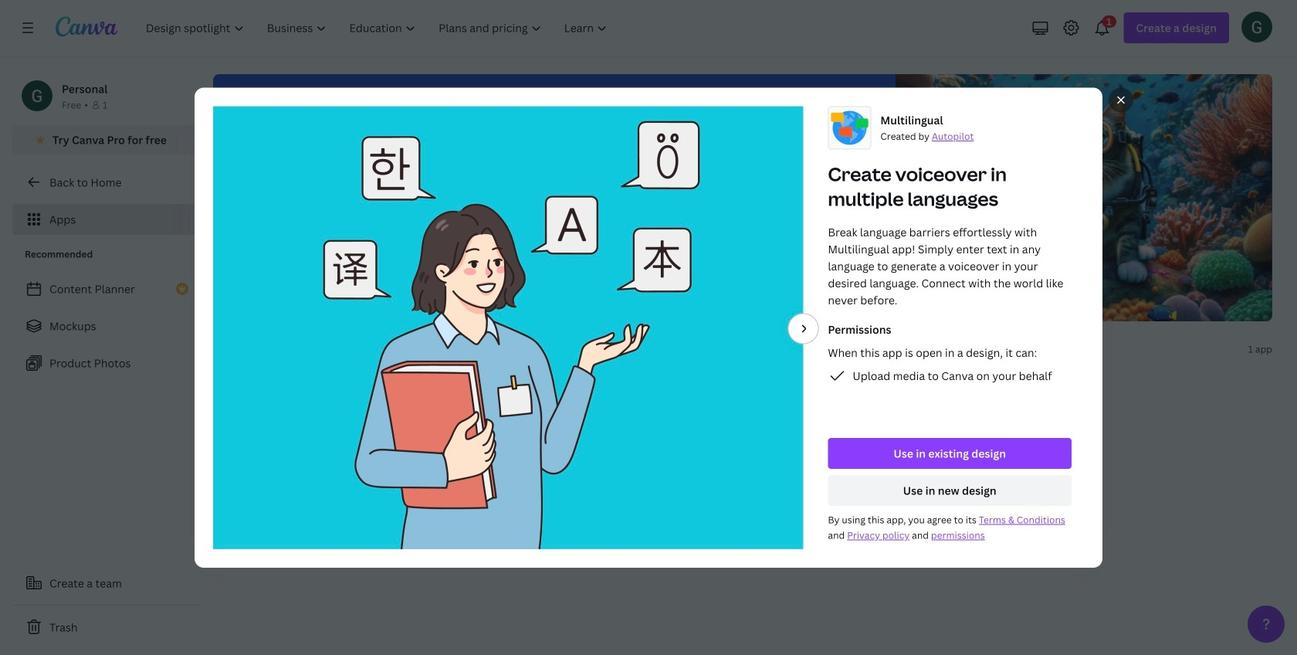 Task type: describe. For each thing, give the bounding box(es) containing it.
top level navigation element
[[136, 12, 621, 43]]

Input field to search for apps search field
[[244, 334, 460, 364]]



Task type: locate. For each thing, give the bounding box(es) containing it.
an image with a cursor next to a text box containing the prompt "a cat going scuba diving" to generate an image. the generated image of a cat doing scuba diving is behind the text box. image
[[833, 74, 1273, 321]]

list
[[12, 273, 201, 378]]



Task type: vqa. For each thing, say whether or not it's contained in the screenshot.
CHOOSE related to Choose how you'd like Canva to appear. Select a theme, or sync themes with your system preferences.
no



